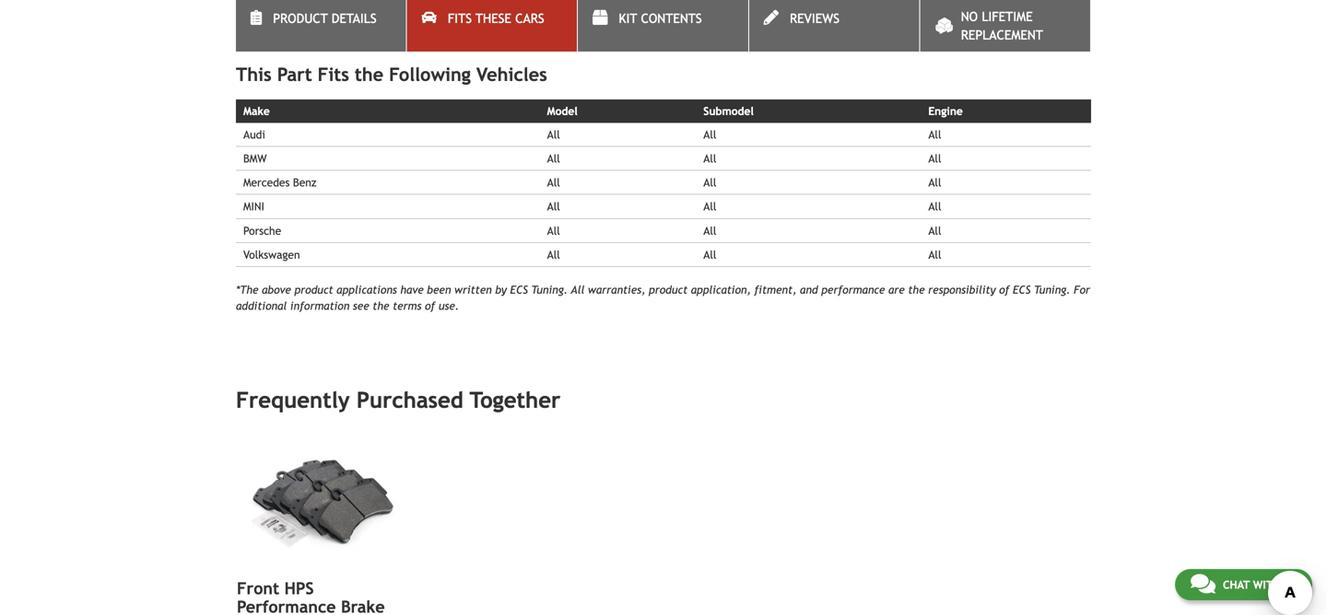 Task type: describe. For each thing, give the bounding box(es) containing it.
see
[[353, 299, 369, 312]]

chat with us link
[[1175, 570, 1312, 601]]

applications
[[336, 284, 397, 296]]

volkswagen
[[243, 248, 300, 261]]

purchased
[[356, 387, 463, 413]]

application,
[[691, 284, 751, 296]]

and
[[800, 284, 818, 296]]

all inside *the above product applications have been written by                 ecs tuning. all warranties, product application, fitment,                 and performance are the responsibility of ecs tuning.                 for additional information see the terms of use.
[[571, 284, 585, 296]]

fits these cars
[[448, 11, 544, 26]]

chat
[[1223, 579, 1250, 592]]

frequently purchased together
[[236, 387, 561, 413]]

model
[[547, 105, 578, 118]]

bmw
[[243, 152, 267, 165]]

above
[[262, 284, 291, 296]]

front
[[237, 579, 279, 599]]

2 vertical spatial the
[[373, 299, 389, 312]]

warranties,
[[588, 284, 645, 296]]

fitment,
[[754, 284, 797, 296]]

lifetime
[[982, 9, 1033, 24]]

reviews
[[790, 11, 839, 26]]

audi
[[243, 128, 265, 141]]

1 product from the left
[[294, 284, 333, 296]]

kit
[[619, 11, 637, 26]]

performance
[[821, 284, 885, 296]]

2 product from the left
[[649, 284, 688, 296]]

mercedes
[[243, 176, 290, 189]]

engine
[[928, 105, 963, 118]]

0 vertical spatial of
[[999, 284, 1009, 296]]

use.
[[439, 299, 459, 312]]

no
[[961, 9, 978, 24]]

kit contents
[[619, 11, 702, 26]]

1 vertical spatial the
[[908, 284, 925, 296]]

product
[[273, 11, 328, 26]]

mini
[[243, 200, 264, 213]]

with
[[1253, 579, 1280, 592]]

product details
[[273, 11, 377, 26]]

kit contents link
[[578, 0, 748, 52]]

0 vertical spatial fits
[[448, 11, 472, 26]]

part
[[277, 64, 312, 85]]

for
[[1074, 284, 1090, 296]]

this part fits the following vehicles
[[236, 64, 547, 85]]

0 vertical spatial the
[[355, 64, 383, 85]]

reviews link
[[749, 0, 919, 52]]

cars
[[515, 11, 544, 26]]

front hps performance brak link
[[237, 579, 406, 616]]

this
[[236, 64, 272, 85]]



Task type: locate. For each thing, give the bounding box(es) containing it.
0 horizontal spatial product
[[294, 284, 333, 296]]

the right see
[[373, 299, 389, 312]]

comments image
[[1190, 573, 1215, 595]]

written
[[454, 284, 492, 296]]

fits right part
[[318, 64, 349, 85]]

0 horizontal spatial tuning.
[[531, 284, 568, 296]]

0 horizontal spatial fits
[[318, 64, 349, 85]]

tuning. right by
[[531, 284, 568, 296]]

*the above product applications have been written by                 ecs tuning. all warranties, product application, fitment,                 and performance are the responsibility of ecs tuning.                 for additional information see the terms of use.
[[236, 284, 1090, 312]]

ecs right the responsibility
[[1013, 284, 1031, 296]]

porsche
[[243, 224, 281, 237]]

ecs
[[510, 284, 528, 296], [1013, 284, 1031, 296]]

product right warranties,
[[649, 284, 688, 296]]

fits these cars link
[[407, 0, 577, 52]]

2 tuning. from the left
[[1034, 284, 1070, 296]]

front hps performance brak
[[237, 579, 385, 616]]

the right are
[[908, 284, 925, 296]]

fits left these at the top of page
[[448, 11, 472, 26]]

make
[[243, 105, 270, 118]]

by
[[495, 284, 507, 296]]

hps
[[284, 579, 314, 599]]

have
[[400, 284, 424, 296]]

chat with us
[[1223, 579, 1297, 592]]

of down been
[[425, 299, 435, 312]]

following
[[389, 64, 471, 85]]

been
[[427, 284, 451, 296]]

information
[[290, 299, 350, 312]]

responsibility
[[928, 284, 996, 296]]

replacement
[[961, 28, 1043, 42]]

the
[[355, 64, 383, 85], [908, 284, 925, 296], [373, 299, 389, 312]]

product up information
[[294, 284, 333, 296]]

details
[[332, 11, 377, 26]]

1 horizontal spatial fits
[[448, 11, 472, 26]]

submodel
[[703, 105, 754, 118]]

*the
[[236, 284, 258, 296]]

1 vertical spatial fits
[[318, 64, 349, 85]]

together
[[470, 387, 561, 413]]

2 ecs from the left
[[1013, 284, 1031, 296]]

contents
[[641, 11, 702, 26]]

mercedes benz
[[243, 176, 317, 189]]

of right the responsibility
[[999, 284, 1009, 296]]

0 horizontal spatial ecs
[[510, 284, 528, 296]]

1 horizontal spatial of
[[999, 284, 1009, 296]]

product details link
[[236, 0, 406, 52]]

0 horizontal spatial of
[[425, 299, 435, 312]]

tuning.
[[531, 284, 568, 296], [1034, 284, 1070, 296]]

these
[[476, 11, 511, 26]]

1 horizontal spatial ecs
[[1013, 284, 1031, 296]]

are
[[888, 284, 905, 296]]

of
[[999, 284, 1009, 296], [425, 299, 435, 312]]

vehicles
[[476, 64, 547, 85]]

product
[[294, 284, 333, 296], [649, 284, 688, 296]]

benz
[[293, 176, 317, 189]]

no lifetime replacement
[[961, 9, 1043, 42]]

additional
[[236, 299, 287, 312]]

tuning. left for at right
[[1034, 284, 1070, 296]]

1 ecs from the left
[[510, 284, 528, 296]]

frequently
[[236, 387, 350, 413]]

1 vertical spatial of
[[425, 299, 435, 312]]

the down details
[[355, 64, 383, 85]]

1 horizontal spatial tuning.
[[1034, 284, 1070, 296]]

ecs right by
[[510, 284, 528, 296]]

no lifetime replacement link
[[920, 0, 1090, 52]]

us
[[1283, 579, 1297, 592]]

all
[[547, 128, 560, 141], [703, 128, 716, 141], [928, 128, 941, 141], [547, 152, 560, 165], [703, 152, 716, 165], [928, 152, 941, 165], [547, 176, 560, 189], [703, 176, 716, 189], [928, 176, 941, 189], [547, 200, 560, 213], [703, 200, 716, 213], [928, 200, 941, 213], [547, 224, 560, 237], [703, 224, 716, 237], [928, 224, 941, 237], [547, 248, 560, 261], [703, 248, 716, 261], [928, 248, 941, 261], [571, 284, 585, 296]]

front hps performance brake pad set image
[[237, 442, 406, 569]]

1 horizontal spatial product
[[649, 284, 688, 296]]

performance
[[237, 598, 336, 616]]

1 tuning. from the left
[[531, 284, 568, 296]]

terms
[[393, 299, 421, 312]]

fits
[[448, 11, 472, 26], [318, 64, 349, 85]]



Task type: vqa. For each thing, say whether or not it's contained in the screenshot.
‹
no



